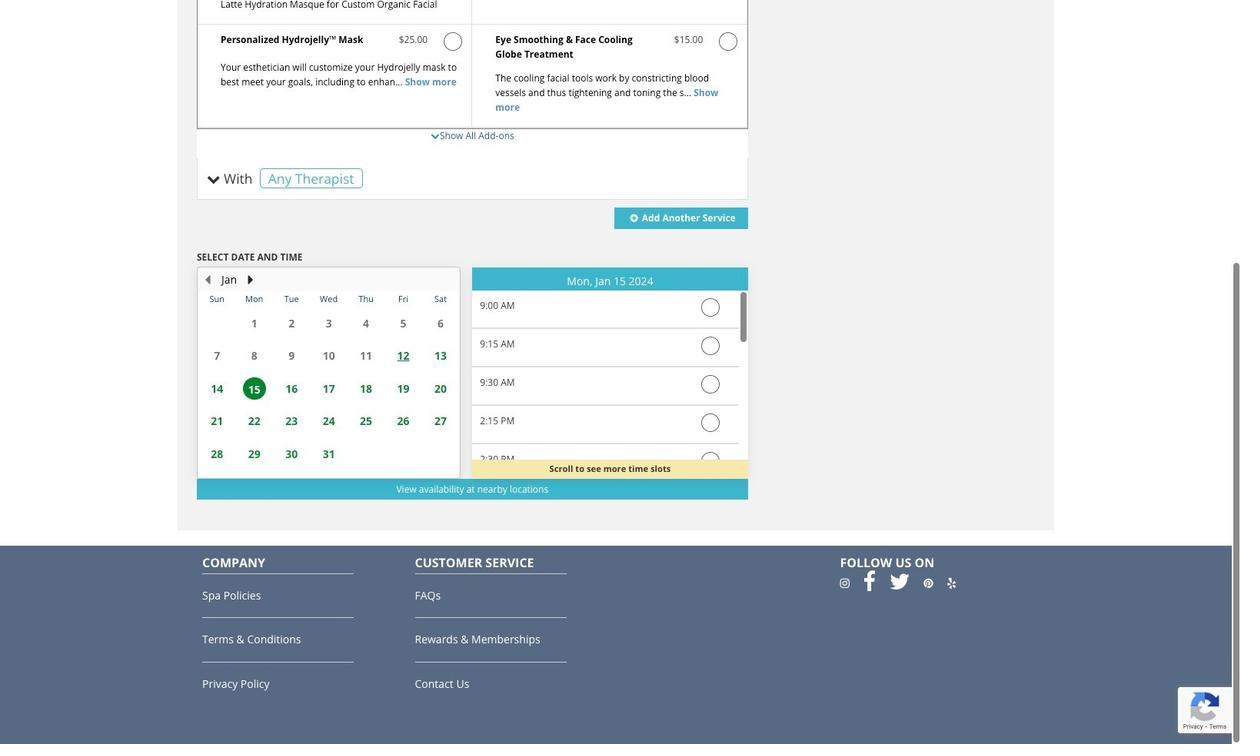 Task type: describe. For each thing, give the bounding box(es) containing it.
2 vertical spatial chec image
[[701, 375, 720, 394]]

select day2 cell
[[385, 438, 422, 471]]

select day9 cell
[[385, 471, 422, 478]]

select day4 cell
[[198, 471, 236, 478]]

1 vertical spatial chec image
[[701, 337, 720, 355]]

chevron down image
[[431, 131, 440, 140]]

1 vertical spatial chec image
[[701, 298, 720, 317]]

select day3 cell
[[422, 438, 460, 471]]

0 vertical spatial chec image
[[720, 32, 738, 50]]

select day31 cell
[[198, 307, 236, 340]]

select day5 cell
[[236, 471, 273, 478]]

select day6 cell
[[273, 471, 310, 478]]

select day8 cell
[[348, 471, 385, 478]]



Task type: vqa. For each thing, say whether or not it's contained in the screenshot.
chec image to the bottom
yes



Task type: locate. For each thing, give the bounding box(es) containing it.
group
[[473, 291, 739, 745]]

select day1 cell
[[348, 438, 385, 471]]

select day7 cell
[[310, 471, 348, 478]]

chec image
[[720, 32, 738, 50], [701, 337, 720, 355], [701, 414, 720, 432]]

chec image
[[444, 32, 462, 50], [701, 298, 720, 317], [701, 375, 720, 394]]

heading
[[473, 275, 748, 287]]

select day10 cell
[[422, 471, 460, 478]]

0 vertical spatial chec image
[[444, 32, 462, 50]]

2 vertical spatial chec image
[[701, 414, 720, 432]]



